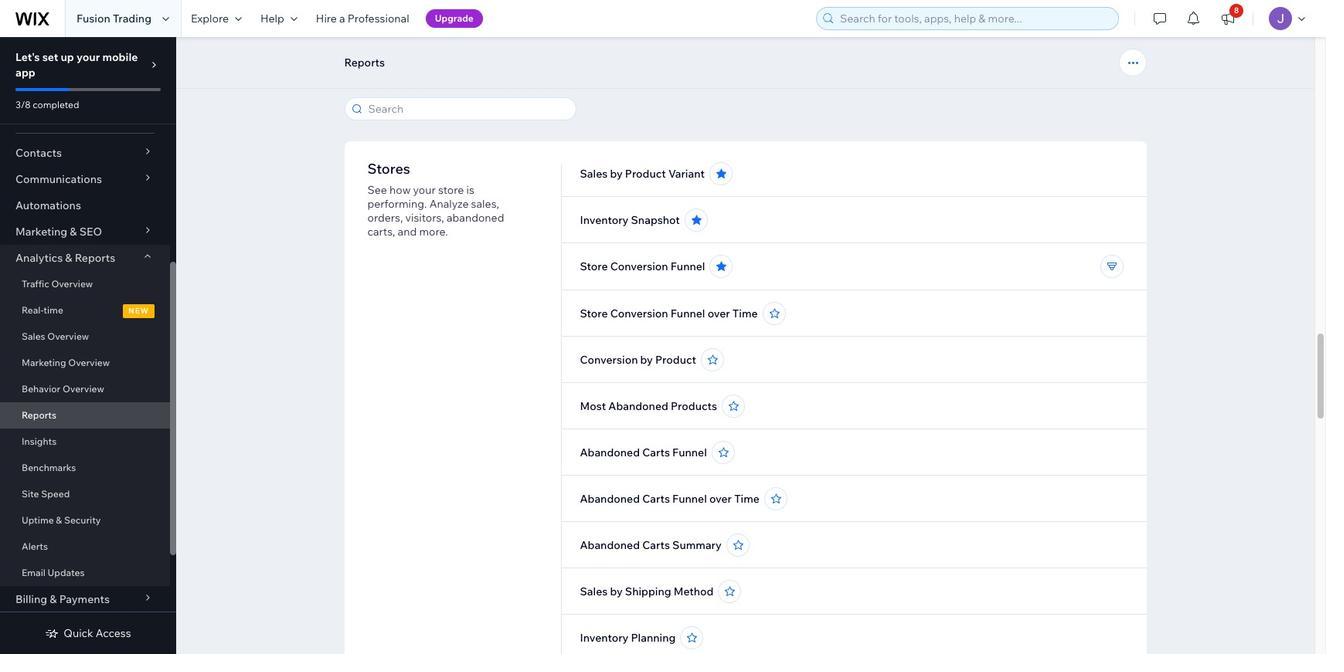 Task type: locate. For each thing, give the bounding box(es) containing it.
carts left the summary
[[643, 539, 670, 553]]

funnel down products
[[673, 446, 707, 460]]

1 carts from the top
[[643, 446, 670, 460]]

by up most abandoned products
[[641, 353, 653, 367]]

2 vertical spatial sales
[[580, 585, 608, 599]]

marketing for marketing overview
[[22, 357, 66, 369]]

overview down marketing overview link
[[63, 384, 104, 395]]

site
[[22, 489, 39, 500]]

& right the billing
[[50, 593, 57, 607]]

1 store from the top
[[580, 260, 608, 274]]

trading
[[113, 12, 152, 26]]

by left shipping
[[610, 585, 623, 599]]

time
[[733, 307, 758, 321], [735, 493, 760, 506]]

up
[[61, 50, 74, 64]]

0 horizontal spatial your
[[77, 50, 100, 64]]

uptime & security link
[[0, 508, 170, 534]]

billing & payments
[[15, 593, 110, 607]]

your for stores
[[413, 183, 436, 197]]

store up conversion by product
[[580, 307, 608, 321]]

3 carts from the top
[[643, 539, 670, 553]]

your
[[77, 50, 100, 64], [413, 183, 436, 197]]

1 vertical spatial carts
[[643, 493, 670, 506]]

2 store from the top
[[580, 307, 608, 321]]

sales for sales by shipping method
[[580, 585, 608, 599]]

store
[[580, 260, 608, 274], [580, 307, 608, 321]]

carts,
[[368, 225, 395, 239]]

& left seo
[[70, 225, 77, 239]]

store down inventory snapshot
[[580, 260, 608, 274]]

reports up 'insights'
[[22, 410, 56, 421]]

fusion
[[77, 12, 110, 26]]

hire a professional
[[316, 12, 410, 26]]

marketing & seo
[[15, 225, 102, 239]]

0 horizontal spatial reports
[[22, 410, 56, 421]]

inventory
[[580, 213, 629, 227], [580, 632, 629, 646]]

uptime
[[22, 515, 54, 527]]

reports inside button
[[344, 56, 385, 70]]

carts up the abandoned carts summary
[[643, 493, 670, 506]]

overview
[[51, 278, 93, 290], [47, 331, 89, 343], [68, 357, 110, 369], [63, 384, 104, 395]]

1 horizontal spatial your
[[413, 183, 436, 197]]

sales left shipping
[[580, 585, 608, 599]]

2 inventory from the top
[[580, 632, 629, 646]]

store conversion funnel
[[580, 260, 706, 274]]

overview for behavior overview
[[63, 384, 104, 395]]

time for store conversion funnel over time
[[733, 307, 758, 321]]

abandoned carts summary
[[580, 539, 722, 553]]

overview down sales overview link
[[68, 357, 110, 369]]

funnel up "store conversion funnel over time"
[[671, 260, 706, 274]]

reports for reports link
[[22, 410, 56, 421]]

inventory left planning
[[580, 632, 629, 646]]

marketing up behavior
[[22, 357, 66, 369]]

product left variant
[[625, 167, 666, 181]]

snapshot
[[631, 213, 680, 227]]

0 vertical spatial marketing
[[15, 225, 67, 239]]

sidebar element
[[0, 37, 176, 655]]

security
[[64, 515, 101, 527]]

2 horizontal spatial reports
[[344, 56, 385, 70]]

reports down hire a professional link
[[344, 56, 385, 70]]

abandoned down "most"
[[580, 446, 640, 460]]

conversion for store conversion funnel over time
[[611, 307, 669, 321]]

1 vertical spatial inventory
[[580, 632, 629, 646]]

site speed
[[22, 489, 70, 500]]

let's set up your mobile app
[[15, 50, 138, 80]]

abandoned down abandoned carts funnel
[[580, 493, 640, 506]]

help
[[261, 12, 284, 26]]

sales for sales overview
[[22, 331, 45, 343]]

product
[[625, 167, 666, 181], [656, 353, 697, 367]]

marketing overview link
[[0, 350, 170, 377]]

stores
[[368, 160, 410, 178]]

conversion up "most"
[[580, 353, 638, 367]]

funnel down the store conversion funnel
[[671, 307, 706, 321]]

1 inventory from the top
[[580, 213, 629, 227]]

1 vertical spatial reports
[[75, 251, 115, 265]]

professional
[[348, 12, 410, 26]]

hire a professional link
[[307, 0, 419, 37]]

1 vertical spatial sales
[[22, 331, 45, 343]]

shipping
[[625, 585, 672, 599]]

conversion up conversion by product
[[611, 307, 669, 321]]

your inside stores see how your store is performing. analyze sales, orders, visitors, abandoned carts, and more.
[[413, 183, 436, 197]]

marketing
[[15, 225, 67, 239], [22, 357, 66, 369]]

uptime & security
[[22, 515, 101, 527]]

0 vertical spatial store
[[580, 260, 608, 274]]

sales by shipping method
[[580, 585, 714, 599]]

1 vertical spatial conversion
[[611, 307, 669, 321]]

analytics & reports button
[[0, 245, 170, 271]]

overview down analytics & reports
[[51, 278, 93, 290]]

carts down most abandoned products
[[643, 446, 670, 460]]

by for sales by product variant
[[610, 167, 623, 181]]

2 vertical spatial carts
[[643, 539, 670, 553]]

reports button
[[337, 51, 393, 74]]

by up inventory snapshot
[[610, 167, 623, 181]]

reports link
[[0, 403, 170, 429]]

returning
[[622, 41, 672, 55]]

abandoned
[[609, 400, 669, 414], [580, 446, 640, 460], [580, 493, 640, 506], [580, 539, 640, 553]]

& right uptime
[[56, 515, 62, 527]]

overview for sales overview
[[47, 331, 89, 343]]

carts for abandoned carts funnel over time
[[643, 493, 670, 506]]

conversion
[[611, 260, 669, 274], [611, 307, 669, 321], [580, 353, 638, 367]]

more.
[[419, 225, 448, 239]]

benchmarks
[[22, 462, 76, 474]]

traffic overview
[[22, 278, 93, 290]]

8
[[1235, 5, 1240, 15]]

your inside the let's set up your mobile app
[[77, 50, 100, 64]]

sales up inventory snapshot
[[580, 167, 608, 181]]

sales inside sales overview link
[[22, 331, 45, 343]]

method
[[674, 585, 714, 599]]

inventory left snapshot
[[580, 213, 629, 227]]

& inside popup button
[[65, 251, 72, 265]]

contacts button
[[0, 140, 170, 166]]

abandoned for abandoned carts funnel over time
[[580, 493, 640, 506]]

1 vertical spatial product
[[656, 353, 697, 367]]

vs.
[[606, 41, 620, 55]]

0 vertical spatial over
[[708, 307, 730, 321]]

0 vertical spatial time
[[733, 307, 758, 321]]

funnel for abandoned carts funnel over time
[[673, 493, 707, 506]]

0 vertical spatial inventory
[[580, 213, 629, 227]]

1 horizontal spatial reports
[[75, 251, 115, 265]]

overview up "marketing overview"
[[47, 331, 89, 343]]

1 vertical spatial time
[[735, 493, 760, 506]]

quick access
[[64, 627, 131, 641]]

& down marketing & seo
[[65, 251, 72, 265]]

sales,
[[471, 197, 499, 211]]

product for sales
[[625, 167, 666, 181]]

marketing & seo button
[[0, 219, 170, 245]]

conversion down inventory snapshot
[[611, 260, 669, 274]]

your right up
[[77, 50, 100, 64]]

marketing inside dropdown button
[[15, 225, 67, 239]]

time
[[44, 305, 63, 316]]

traffic
[[22, 278, 49, 290]]

funnel
[[671, 260, 706, 274], [671, 307, 706, 321], [673, 446, 707, 460], [673, 493, 707, 506]]

traffic overview link
[[0, 271, 170, 298]]

abandoned up sales by shipping method
[[580, 539, 640, 553]]

1 vertical spatial store
[[580, 307, 608, 321]]

help button
[[251, 0, 307, 37]]

& inside 'dropdown button'
[[50, 593, 57, 607]]

sales down real- at the left of the page
[[22, 331, 45, 343]]

marketing overview
[[22, 357, 110, 369]]

upgrade
[[435, 12, 474, 24]]

2 carts from the top
[[643, 493, 670, 506]]

0 vertical spatial carts
[[643, 446, 670, 460]]

Search field
[[364, 98, 571, 120]]

2 vertical spatial reports
[[22, 410, 56, 421]]

1 vertical spatial marketing
[[22, 357, 66, 369]]

sales overview link
[[0, 324, 170, 350]]

updates
[[48, 568, 85, 579]]

email updates link
[[0, 561, 170, 587]]

marketing up analytics
[[15, 225, 67, 239]]

funnel up the summary
[[673, 493, 707, 506]]

0 vertical spatial sales
[[580, 167, 608, 181]]

& inside dropdown button
[[70, 225, 77, 239]]

explore
[[191, 12, 229, 26]]

funnel for store conversion funnel over time
[[671, 307, 706, 321]]

email
[[22, 568, 46, 579]]

1 vertical spatial by
[[641, 353, 653, 367]]

funnel for abandoned carts funnel
[[673, 446, 707, 460]]

payments
[[59, 593, 110, 607]]

1 vertical spatial your
[[413, 183, 436, 197]]

0 vertical spatial by
[[610, 167, 623, 181]]

abandoned
[[447, 211, 505, 225]]

visitors,
[[406, 211, 444, 225]]

2 vertical spatial conversion
[[580, 353, 638, 367]]

analytics & reports
[[15, 251, 115, 265]]

& for billing
[[50, 593, 57, 607]]

0 vertical spatial conversion
[[611, 260, 669, 274]]

0 vertical spatial product
[[625, 167, 666, 181]]

real-time
[[22, 305, 63, 316]]

2 vertical spatial by
[[610, 585, 623, 599]]

reports down seo
[[75, 251, 115, 265]]

reports
[[344, 56, 385, 70], [75, 251, 115, 265], [22, 410, 56, 421]]

behavior overview
[[22, 384, 104, 395]]

your right how on the top
[[413, 183, 436, 197]]

orders,
[[368, 211, 403, 225]]

0 vertical spatial reports
[[344, 56, 385, 70]]

1 vertical spatial over
[[710, 493, 732, 506]]

analyze
[[430, 197, 469, 211]]

automations link
[[0, 193, 170, 219]]

product down "store conversion funnel over time"
[[656, 353, 697, 367]]

see
[[368, 183, 387, 197]]

0 vertical spatial your
[[77, 50, 100, 64]]

overview for traffic overview
[[51, 278, 93, 290]]

let's
[[15, 50, 40, 64]]

store
[[438, 183, 464, 197]]

abandoned carts funnel over time
[[580, 493, 760, 506]]



Task type: describe. For each thing, give the bounding box(es) containing it.
speed
[[41, 489, 70, 500]]

sales for sales by product variant
[[580, 167, 608, 181]]

performing.
[[368, 197, 427, 211]]

contacts
[[15, 146, 62, 160]]

abandoned for abandoned carts summary
[[580, 539, 640, 553]]

overview for marketing overview
[[68, 357, 110, 369]]

store for store conversion funnel over time
[[580, 307, 608, 321]]

abandoned carts funnel
[[580, 446, 707, 460]]

seo
[[79, 225, 102, 239]]

summary
[[673, 539, 722, 553]]

automations
[[15, 199, 81, 213]]

a
[[339, 12, 345, 26]]

alerts link
[[0, 534, 170, 561]]

access
[[96, 627, 131, 641]]

how
[[390, 183, 411, 197]]

billing & payments button
[[0, 587, 170, 613]]

visitors
[[675, 41, 714, 55]]

most
[[580, 400, 606, 414]]

most abandoned products
[[580, 400, 718, 414]]

app
[[15, 66, 35, 80]]

quick access button
[[45, 627, 131, 641]]

inventory for inventory snapshot
[[580, 213, 629, 227]]

billing
[[15, 593, 47, 607]]

inventory for inventory planning
[[580, 632, 629, 646]]

& for analytics
[[65, 251, 72, 265]]

by for sales by shipping method
[[610, 585, 623, 599]]

show less
[[580, 88, 631, 102]]

show less button
[[580, 88, 650, 102]]

new
[[580, 41, 603, 55]]

time for abandoned carts funnel over time
[[735, 493, 760, 506]]

set
[[42, 50, 58, 64]]

email updates
[[22, 568, 85, 579]]

behavior overview link
[[0, 377, 170, 403]]

abandoned for abandoned carts funnel
[[580, 446, 640, 460]]

quick
[[64, 627, 93, 641]]

is
[[467, 183, 475, 197]]

abandoned right "most"
[[609, 400, 669, 414]]

mobile
[[102, 50, 138, 64]]

new vs. returning visitors
[[580, 41, 714, 55]]

3/8 completed
[[15, 99, 79, 111]]

hire
[[316, 12, 337, 26]]

3/8
[[15, 99, 31, 111]]

& for uptime
[[56, 515, 62, 527]]

over for abandoned carts funnel over time
[[710, 493, 732, 506]]

products
[[671, 400, 718, 414]]

carts for abandoned carts summary
[[643, 539, 670, 553]]

show
[[580, 88, 609, 102]]

sales by product variant
[[580, 167, 705, 181]]

product for conversion
[[656, 353, 697, 367]]

marketing for marketing & seo
[[15, 225, 67, 239]]

reports inside popup button
[[75, 251, 115, 265]]

funnel for store conversion funnel
[[671, 260, 706, 274]]

carts for abandoned carts funnel
[[643, 446, 670, 460]]

behavior
[[22, 384, 61, 395]]

your for let's
[[77, 50, 100, 64]]

communications button
[[0, 166, 170, 193]]

analytics
[[15, 251, 63, 265]]

site speed link
[[0, 482, 170, 508]]

and
[[398, 225, 417, 239]]

insights link
[[0, 429, 170, 455]]

communications
[[15, 172, 102, 186]]

new
[[128, 306, 149, 316]]

reports for reports button
[[344, 56, 385, 70]]

store for store conversion funnel
[[580, 260, 608, 274]]

by for conversion by product
[[641, 353, 653, 367]]

sales overview
[[22, 331, 89, 343]]

completed
[[33, 99, 79, 111]]

benchmarks link
[[0, 455, 170, 482]]

insights
[[22, 436, 57, 448]]

inventory snapshot
[[580, 213, 680, 227]]

upgrade button
[[426, 9, 483, 28]]

variant
[[669, 167, 705, 181]]

real-
[[22, 305, 44, 316]]

stores see how your store is performing. analyze sales, orders, visitors, abandoned carts, and more.
[[368, 160, 505, 239]]

over for store conversion funnel over time
[[708, 307, 730, 321]]

store conversion funnel over time
[[580, 307, 758, 321]]

inventory planning
[[580, 632, 676, 646]]

conversion by product
[[580, 353, 697, 367]]

Search for tools, apps, help & more... field
[[836, 8, 1114, 29]]

8 button
[[1212, 0, 1246, 37]]

& for marketing
[[70, 225, 77, 239]]

conversion for store conversion funnel
[[611, 260, 669, 274]]



Task type: vqa. For each thing, say whether or not it's contained in the screenshot.
Button link
no



